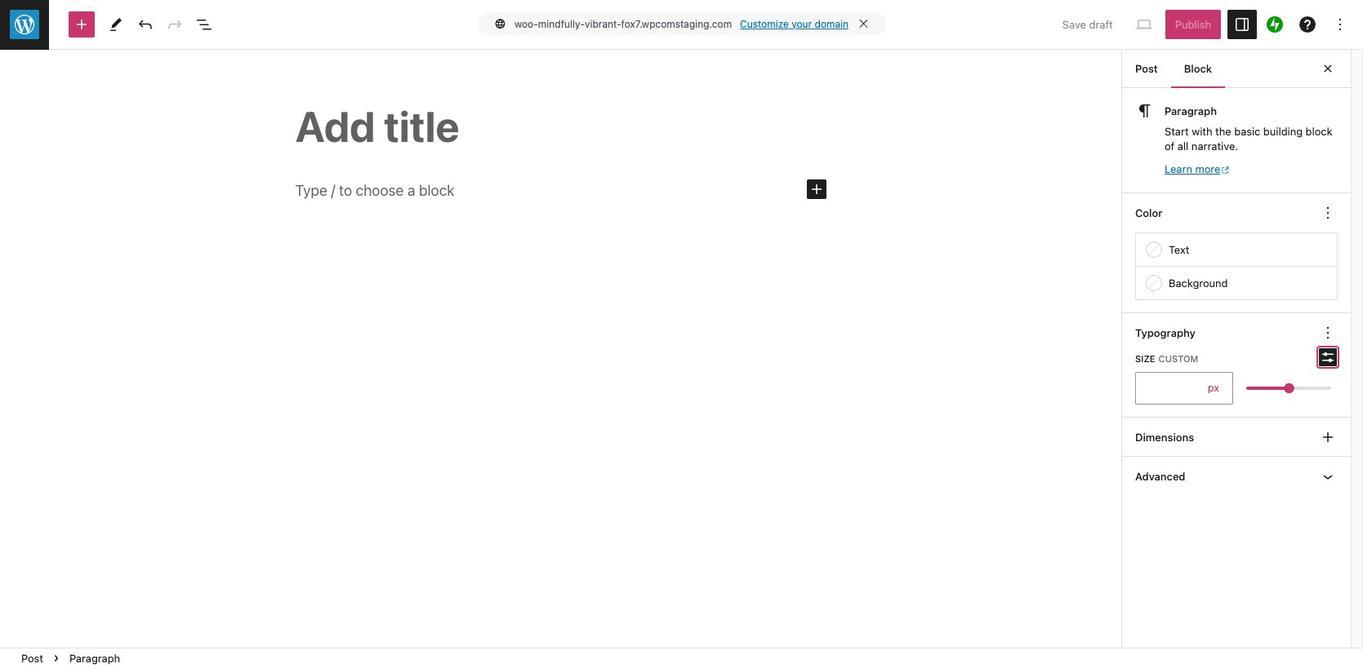 Task type: vqa. For each thing, say whether or not it's contained in the screenshot.
1st Discounted from the bottom
no



Task type: locate. For each thing, give the bounding box(es) containing it.
block
[[1306, 125, 1332, 138]]

None number field
[[1135, 372, 1200, 405]]

save draft button
[[1053, 10, 1123, 39]]

your
[[792, 18, 812, 30]]

more
[[1195, 163, 1220, 176]]

publish button
[[1165, 10, 1221, 39]]

1 horizontal spatial post
[[1135, 62, 1158, 75]]

paragraph inside block breadcrumb list
[[69, 652, 120, 666]]

customize your domain button
[[740, 18, 849, 30]]

start
[[1165, 125, 1189, 138]]

post button
[[1122, 49, 1171, 88], [15, 649, 50, 669]]

0 horizontal spatial post button
[[15, 649, 50, 669]]

size custom
[[1135, 353, 1198, 364]]

1 vertical spatial post button
[[15, 649, 50, 669]]

learn more
[[1165, 163, 1220, 176]]

0 horizontal spatial paragraph
[[69, 652, 120, 666]]

custom
[[1158, 353, 1198, 364]]

0 horizontal spatial post
[[21, 653, 43, 666]]

customize
[[740, 18, 789, 30]]

save draft
[[1062, 18, 1113, 31]]

0 vertical spatial post
[[1135, 62, 1158, 75]]

size custom element
[[1135, 353, 1198, 365]]

settings image
[[1232, 15, 1252, 34]]

document overview image
[[194, 15, 214, 34]]

text
[[1169, 243, 1189, 256]]

learn more link
[[1165, 162, 1231, 177]]

paragraph
[[1165, 105, 1217, 118], [69, 652, 120, 666]]

0 vertical spatial paragraph
[[1165, 105, 1217, 118]]

color
[[1135, 206, 1162, 219]]

background
[[1169, 276, 1228, 290]]

editor content region
[[0, 50, 1121, 648]]

domain
[[815, 18, 849, 30]]

mindfully-
[[538, 18, 585, 30]]

1 horizontal spatial paragraph
[[1165, 105, 1217, 118]]

1 vertical spatial post
[[21, 653, 43, 666]]

post
[[1135, 62, 1158, 75], [21, 653, 43, 666]]

1 horizontal spatial post button
[[1122, 49, 1171, 88]]

post inside block breadcrumb list
[[21, 653, 43, 666]]

block button
[[1171, 49, 1225, 88]]

preview image
[[1134, 15, 1154, 34]]

undo image
[[136, 15, 155, 34]]

1 vertical spatial paragraph
[[69, 652, 120, 666]]



Task type: describe. For each thing, give the bounding box(es) containing it.
close settings image
[[1318, 59, 1338, 78]]

basic
[[1234, 125, 1260, 138]]

options image
[[1330, 15, 1350, 34]]

use size preset image
[[1318, 348, 1338, 367]]

jetpack image
[[1267, 16, 1283, 33]]

dimensions
[[1135, 431, 1194, 444]]

learn
[[1165, 163, 1192, 176]]

advanced button
[[1122, 457, 1351, 496]]

size
[[1135, 353, 1155, 364]]

save
[[1062, 18, 1086, 31]]

narrative.
[[1191, 140, 1238, 153]]

color options image
[[1318, 203, 1338, 223]]

redo image
[[165, 15, 185, 34]]

block breadcrumb list
[[0, 649, 141, 669]]

background button
[[1136, 267, 1337, 299]]

block
[[1184, 62, 1212, 75]]

with
[[1192, 125, 1212, 138]]

0 vertical spatial post button
[[1122, 49, 1171, 88]]

dimensions options image
[[1318, 428, 1338, 447]]

all
[[1177, 140, 1189, 153]]

the
[[1215, 125, 1231, 138]]

advanced
[[1135, 470, 1185, 483]]

fox7.wpcomstaging.com
[[621, 18, 732, 30]]

text button
[[1136, 233, 1337, 266]]

publish
[[1175, 18, 1211, 31]]

typography
[[1135, 326, 1195, 339]]

start with the basic building block of all narrative.
[[1165, 125, 1332, 153]]

toggle block inserter image
[[72, 15, 91, 34]]

vibrant-
[[585, 18, 621, 30]]

draft
[[1089, 18, 1113, 31]]

of
[[1165, 140, 1175, 153]]

typography options image
[[1318, 323, 1338, 343]]

woo-mindfully-vibrant-fox7.wpcomstaging.com customize your domain
[[514, 18, 849, 30]]

woo-
[[514, 18, 538, 30]]

help image
[[1298, 15, 1317, 34]]

building
[[1263, 125, 1303, 138]]

tools image
[[106, 15, 126, 34]]

add block image
[[807, 180, 826, 199]]



